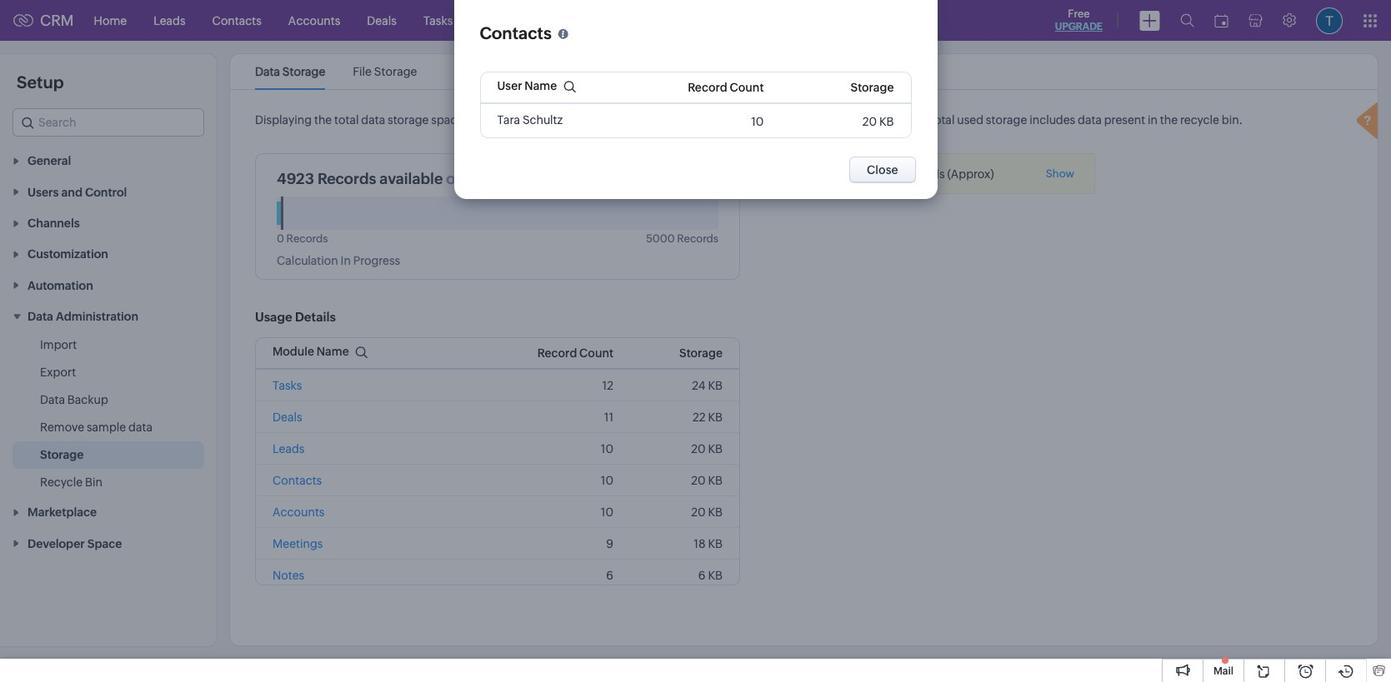 Task type: locate. For each thing, give the bounding box(es) containing it.
22
[[693, 411, 706, 425]]

record for user name
[[688, 81, 728, 94]]

administration
[[56, 310, 138, 324]]

storage
[[282, 65, 325, 78], [374, 65, 417, 78], [851, 81, 894, 94], [679, 347, 723, 360], [40, 449, 84, 462]]

and
[[869, 113, 889, 127]]

free
[[830, 168, 852, 181]]

you
[[786, 168, 806, 181]]

6 down 9
[[606, 570, 614, 583]]

2 horizontal spatial the
[[1160, 113, 1178, 127]]

bin.
[[1222, 113, 1243, 127]]

0 horizontal spatial count
[[579, 347, 614, 360]]

count for module name
[[579, 347, 614, 360]]

0 vertical spatial leads
[[154, 14, 186, 27]]

0 horizontal spatial name
[[317, 345, 349, 359]]

used right total
[[957, 113, 984, 127]]

0 horizontal spatial contacts
[[212, 14, 262, 27]]

total
[[334, 113, 359, 127]]

0 horizontal spatial tasks
[[273, 380, 302, 393]]

name
[[525, 79, 557, 93], [317, 345, 349, 359]]

1 horizontal spatial includes
[[1030, 113, 1076, 127]]

create menu image
[[1140, 10, 1161, 30]]

24 up 22
[[692, 380, 706, 393]]

1 includes from the left
[[676, 113, 722, 127]]

count up 12
[[579, 347, 614, 360]]

kb for tara schultz
[[879, 115, 894, 128]]

3 the from the left
[[1160, 113, 1178, 127]]

record count for module name
[[538, 347, 614, 360]]

data inside dropdown button
[[28, 310, 53, 324]]

data right total
[[361, 113, 385, 127]]

records for 4923 records available of 5000 records
[[318, 170, 376, 188]]

the
[[314, 113, 332, 127], [511, 113, 528, 127], [1160, 113, 1178, 127]]

space
[[431, 113, 464, 127]]

0 vertical spatial 5000
[[464, 170, 505, 188]]

0 horizontal spatial data
[[128, 421, 153, 434]]

recycle
[[1180, 113, 1220, 127]]

total
[[928, 113, 955, 127]]

count
[[730, 81, 764, 94], [579, 347, 614, 360]]

deals down module
[[273, 411, 302, 425]]

accounts
[[288, 14, 340, 27], [273, 506, 325, 520]]

kb for deals
[[708, 411, 723, 425]]

(approx)
[[947, 168, 994, 181]]

meetings left calls link
[[480, 14, 530, 27]]

2 horizontal spatial data
[[1078, 113, 1102, 127]]

contacts
[[212, 14, 262, 27], [480, 24, 552, 43], [273, 475, 322, 488]]

20 kb for tara schultz
[[863, 115, 894, 128]]

contacts link
[[199, 0, 275, 40]]

data administration region
[[0, 332, 217, 497]]

0 vertical spatial record
[[688, 81, 728, 94]]

1 horizontal spatial deals
[[367, 14, 397, 27]]

1 the from the left
[[314, 113, 332, 127]]

0 vertical spatial meetings
[[480, 14, 530, 27]]

6 down 18
[[698, 570, 706, 583]]

18
[[694, 538, 706, 551]]

storage
[[388, 113, 429, 127], [632, 113, 673, 127], [986, 113, 1027, 127]]

storage down remove at bottom
[[40, 449, 84, 462]]

0 vertical spatial deals
[[367, 14, 397, 27]]

record for module name
[[538, 347, 577, 360]]

0 horizontal spatial record
[[538, 347, 577, 360]]

20 kb
[[863, 115, 894, 128], [691, 443, 723, 456], [691, 475, 723, 488], [691, 506, 723, 520]]

home link
[[81, 0, 140, 40]]

data
[[361, 113, 385, 127], [1078, 113, 1102, 127], [128, 421, 153, 434]]

name for module name
[[317, 345, 349, 359]]

present
[[1104, 113, 1146, 127]]

0 horizontal spatial 6
[[606, 570, 614, 583]]

1 vertical spatial 5000
[[646, 233, 675, 245]]

0 records
[[277, 233, 328, 245]]

1 horizontal spatial count
[[730, 81, 764, 94]]

2 horizontal spatial storage
[[986, 113, 1027, 127]]

5000 records
[[646, 233, 719, 245]]

1 vertical spatial tasks
[[273, 380, 302, 393]]

3 storage from the left
[[986, 113, 1027, 127]]

tasks down module
[[273, 380, 302, 393]]

data right 'sample'
[[128, 421, 153, 434]]

1 vertical spatial 24
[[692, 380, 706, 393]]

used
[[466, 113, 493, 127], [957, 113, 984, 127]]

1 horizontal spatial 24
[[884, 168, 898, 181]]

deals up file storage
[[367, 14, 397, 27]]

data down export
[[40, 394, 65, 407]]

sample
[[87, 421, 126, 434]]

0 horizontal spatial used
[[466, 113, 493, 127]]

20 kb for accounts
[[691, 506, 723, 520]]

record count up 12
[[538, 347, 614, 360]]

show
[[1046, 168, 1075, 180]]

name right user at left
[[525, 79, 557, 93]]

remove
[[40, 421, 84, 434]]

name down details
[[317, 345, 349, 359]]

1 vertical spatial name
[[317, 345, 349, 359]]

1 horizontal spatial used
[[957, 113, 984, 127]]

data inside region
[[40, 394, 65, 407]]

the left total
[[314, 113, 332, 127]]

meetings up "notes"
[[273, 538, 323, 551]]

1 horizontal spatial 6
[[698, 570, 706, 583]]

module name
[[273, 345, 349, 359]]

kb for accounts
[[708, 506, 723, 520]]

1 horizontal spatial record
[[688, 81, 728, 94]]

1 horizontal spatial 5000
[[646, 233, 675, 245]]

storage up and
[[851, 81, 894, 94]]

storage right file on the left top of the page
[[374, 65, 417, 78]]

data up the displaying
[[255, 65, 280, 78]]

0 horizontal spatial the
[[314, 113, 332, 127]]

0 horizontal spatial meetings
[[273, 538, 323, 551]]

0 vertical spatial accounts
[[288, 14, 340, 27]]

24 right to
[[884, 168, 898, 181]]

data left "present"
[[1078, 113, 1102, 127]]

leads
[[154, 14, 186, 27], [273, 443, 305, 456]]

used left by
[[466, 113, 493, 127]]

1 horizontal spatial record count
[[688, 81, 764, 94]]

storage link
[[40, 447, 84, 464]]

0 vertical spatial tasks
[[423, 14, 453, 27]]

up
[[854, 168, 868, 181]]

data for data administration
[[28, 310, 53, 324]]

5000
[[464, 170, 505, 188], [646, 233, 675, 245]]

kb for meetings
[[708, 538, 723, 551]]

by
[[495, 113, 508, 127]]

24
[[884, 168, 898, 181], [692, 380, 706, 393]]

backup
[[67, 394, 108, 407]]

1 vertical spatial count
[[579, 347, 614, 360]]

0 vertical spatial count
[[730, 81, 764, 94]]

6
[[606, 570, 614, 583], [698, 570, 706, 583]]

0 horizontal spatial storage
[[388, 113, 429, 127]]

record count for user name
[[688, 81, 764, 94]]

file
[[353, 65, 372, 78]]

2 includes from the left
[[1030, 113, 1076, 127]]

records for 5000 records
[[677, 233, 719, 245]]

0 horizontal spatial includes
[[676, 113, 722, 127]]

record count up 'records'
[[688, 81, 764, 94]]

calls
[[557, 14, 583, 27]]

20 for leads
[[691, 443, 706, 456]]

record
[[688, 81, 728, 94], [538, 347, 577, 360]]

data administration button
[[0, 301, 217, 332]]

0 horizontal spatial record count
[[538, 347, 614, 360]]

10 for leads
[[601, 443, 614, 456]]

in
[[341, 255, 351, 268]]

12
[[602, 380, 614, 393]]

storage down accounts link at the left
[[282, 65, 325, 78]]

1 6 from the left
[[606, 570, 614, 583]]

1 vertical spatial meetings
[[273, 538, 323, 551]]

1 horizontal spatial tasks
[[423, 14, 453, 27]]

tasks right deals link
[[423, 14, 453, 27]]

0 vertical spatial name
[[525, 79, 557, 93]]

includes left 'records'
[[676, 113, 722, 127]]

1 vertical spatial deals
[[273, 411, 302, 425]]

10 for contacts
[[601, 475, 614, 488]]

1 horizontal spatial meetings
[[480, 14, 530, 27]]

2 6 from the left
[[698, 570, 706, 583]]

22 kb
[[693, 411, 723, 425]]

module
[[273, 345, 314, 359]]

records
[[724, 113, 765, 127]]

count up displaying the total data storage space used by the organization. data storage includes records across all modules  and notes. total used storage includes data present in the recycle bin.
[[730, 81, 764, 94]]

available
[[380, 170, 443, 188]]

tasks
[[423, 14, 453, 27], [273, 380, 302, 393]]

1 horizontal spatial leads
[[273, 443, 305, 456]]

kb for notes
[[708, 570, 723, 583]]

0 horizontal spatial leads
[[154, 14, 186, 27]]

20
[[863, 115, 877, 128], [691, 443, 706, 456], [691, 475, 706, 488], [691, 506, 706, 520]]

the right in
[[1160, 113, 1178, 127]]

data for data backup
[[40, 394, 65, 407]]

1 vertical spatial record
[[538, 347, 577, 360]]

0 horizontal spatial deals
[[273, 411, 302, 425]]

0 vertical spatial record count
[[688, 81, 764, 94]]

leads inside "link"
[[154, 14, 186, 27]]

1 horizontal spatial storage
[[632, 113, 673, 127]]

the right by
[[511, 113, 528, 127]]

1 horizontal spatial name
[[525, 79, 557, 93]]

data up import
[[28, 310, 53, 324]]

accounts inside accounts link
[[288, 14, 340, 27]]

export link
[[40, 364, 76, 381]]

accounts up data storage link
[[288, 14, 340, 27]]

usage details
[[255, 310, 336, 325]]

accounts up "notes"
[[273, 506, 325, 520]]

11
[[604, 411, 614, 425]]

1 vertical spatial record count
[[538, 347, 614, 360]]

crm
[[40, 12, 74, 29]]

records
[[900, 168, 945, 181], [318, 170, 376, 188], [509, 170, 568, 188], [286, 233, 328, 245], [677, 233, 719, 245]]

close
[[867, 164, 898, 177]]

includes up "show"
[[1030, 113, 1076, 127]]

deals
[[367, 14, 397, 27], [273, 411, 302, 425]]

recycle
[[40, 476, 83, 489]]

1 horizontal spatial the
[[511, 113, 528, 127]]

10
[[751, 115, 764, 128], [601, 443, 614, 456], [601, 475, 614, 488], [601, 506, 614, 520]]



Task type: vqa. For each thing, say whether or not it's contained in the screenshot.
the Contacts IMAGE
no



Task type: describe. For each thing, give the bounding box(es) containing it.
data backup
[[40, 394, 108, 407]]

free
[[1068, 8, 1090, 20]]

name for user name
[[525, 79, 557, 93]]

0 horizontal spatial 5000
[[464, 170, 505, 188]]

file storage link
[[353, 65, 417, 78]]

notes.
[[892, 113, 926, 127]]

meetings link
[[466, 0, 543, 40]]

import link
[[40, 337, 77, 354]]

to
[[871, 168, 882, 181]]

import
[[40, 339, 77, 352]]

displaying the total data storage space used by the organization. data storage includes records across all modules  and notes. total used storage includes data present in the recycle bin.
[[255, 113, 1243, 127]]

close button
[[850, 157, 916, 184]]

2 used from the left
[[957, 113, 984, 127]]

leads link
[[140, 0, 199, 40]]

6 for 6
[[606, 570, 614, 583]]

count for user name
[[730, 81, 764, 94]]

upgrade
[[1055, 21, 1103, 33]]

records for 0 records
[[286, 233, 328, 245]]

1 storage from the left
[[388, 113, 429, 127]]

kb for leads
[[708, 443, 723, 456]]

recycle bin
[[40, 476, 102, 489]]

2 storage from the left
[[632, 113, 673, 127]]

recycle bin link
[[40, 474, 102, 491]]

user
[[497, 79, 522, 93]]

2 the from the left
[[511, 113, 528, 127]]

organization.
[[531, 113, 602, 127]]

you can free up to 24 records (approx)
[[786, 168, 994, 181]]

progress
[[353, 255, 400, 268]]

9
[[606, 538, 614, 551]]

tara
[[497, 114, 520, 127]]

notes
[[273, 570, 304, 583]]

calculation
[[277, 255, 338, 268]]

loading image
[[1353, 100, 1386, 145]]

can
[[808, 168, 828, 181]]

data for data storage
[[255, 65, 280, 78]]

tara schultz
[[497, 114, 563, 127]]

10 for accounts
[[601, 506, 614, 520]]

mail
[[1214, 666, 1234, 678]]

in
[[1148, 113, 1158, 127]]

crm link
[[13, 12, 74, 29]]

schultz
[[523, 114, 563, 127]]

storage inside data administration region
[[40, 449, 84, 462]]

data storage link
[[255, 65, 325, 78]]

data right 'organization.'
[[605, 113, 630, 127]]

1 vertical spatial accounts
[[273, 506, 325, 520]]

usage
[[255, 310, 292, 325]]

search element
[[1171, 0, 1205, 41]]

bin
[[85, 476, 102, 489]]

tasks link
[[410, 0, 466, 40]]

storage up 24 kb
[[679, 347, 723, 360]]

home
[[94, 14, 127, 27]]

20 for contacts
[[691, 475, 706, 488]]

file storage
[[353, 65, 417, 78]]

free upgrade
[[1055, 8, 1103, 33]]

10 for tara schultz
[[751, 115, 764, 128]]

20 kb for leads
[[691, 443, 723, 456]]

deals link
[[354, 0, 410, 40]]

calendar image
[[1215, 14, 1229, 27]]

accounts link
[[275, 0, 354, 40]]

1 horizontal spatial data
[[361, 113, 385, 127]]

setup
[[17, 73, 64, 92]]

1 horizontal spatial contacts
[[273, 475, 322, 488]]

across
[[768, 113, 803, 127]]

4923 records available of 5000 records
[[277, 170, 568, 188]]

data storage
[[255, 65, 325, 78]]

displaying
[[255, 113, 312, 127]]

24 kb
[[692, 380, 723, 393]]

kb for contacts
[[708, 475, 723, 488]]

0
[[277, 233, 284, 245]]

remove sample data
[[40, 421, 153, 434]]

search image
[[1181, 13, 1195, 28]]

calls link
[[543, 0, 596, 40]]

data inside region
[[128, 421, 153, 434]]

20 for accounts
[[691, 506, 706, 520]]

2 horizontal spatial contacts
[[480, 24, 552, 43]]

create menu element
[[1130, 0, 1171, 40]]

details
[[295, 310, 336, 325]]

4923
[[277, 170, 314, 188]]

data administration
[[28, 310, 138, 324]]

all
[[805, 113, 817, 127]]

deals inside deals link
[[367, 14, 397, 27]]

of
[[446, 170, 461, 188]]

1 used from the left
[[466, 113, 493, 127]]

remove sample data link
[[40, 419, 153, 436]]

modules
[[819, 113, 866, 127]]

18 kb
[[694, 538, 723, 551]]

user name
[[497, 79, 557, 93]]

0 horizontal spatial 24
[[692, 380, 706, 393]]

20 for tara schultz
[[863, 115, 877, 128]]

calculation in progress
[[277, 255, 400, 268]]

0 vertical spatial 24
[[884, 168, 898, 181]]

6 for 6 kb
[[698, 570, 706, 583]]

kb for tasks
[[708, 380, 723, 393]]

20 kb for contacts
[[691, 475, 723, 488]]

data backup link
[[40, 392, 108, 409]]

1 vertical spatial leads
[[273, 443, 305, 456]]

6 kb
[[698, 570, 723, 583]]

export
[[40, 366, 76, 379]]



